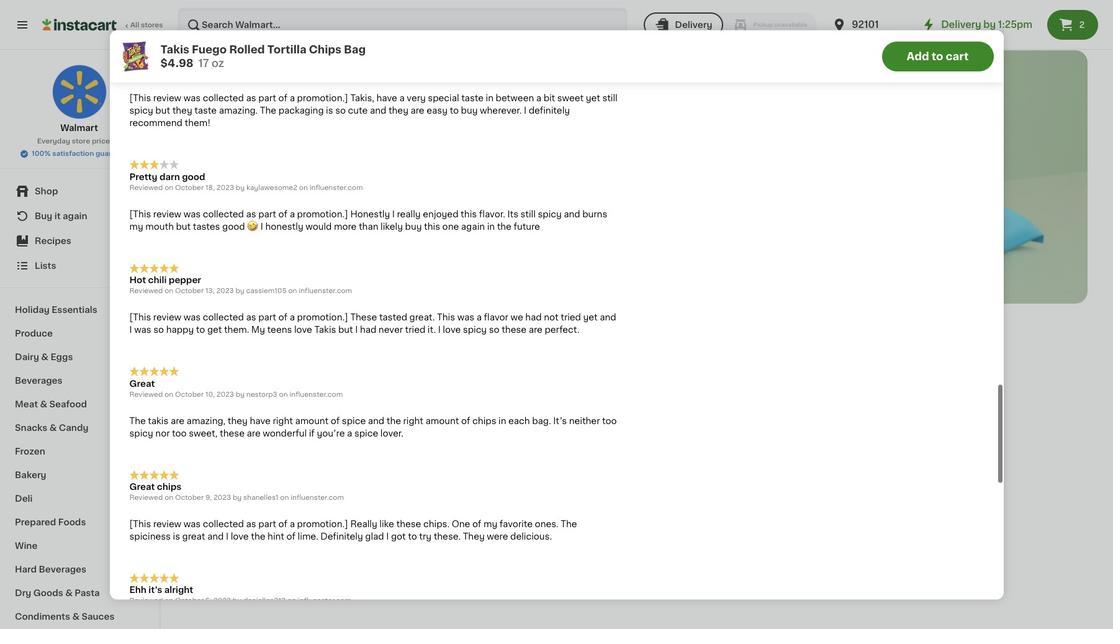 Task type: describe. For each thing, give the bounding box(es) containing it.
it.
[[428, 325, 436, 334]]

0 vertical spatial too
[[603, 416, 617, 425]]

on down !
[[165, 68, 173, 75]]

edit items
[[384, 205, 440, 215]]

favorite
[[500, 520, 533, 528]]

pepper
[[169, 276, 201, 284]]

of up the they
[[473, 520, 482, 528]]

love inside [this review was collected as part of a promotion.] really like these chips. one of my favorite ones. the spiciness is great and i love the hint of lime. definitely glad i got to try these. they were delicious.
[[231, 532, 249, 541]]

is inside '[this review was collected as part of a promotion.] takis, have a very special taste in between a bit sweet yet still spicy but they taste amazing. the packaging is so cute and they are easy to buy wherever. i definitely recommend them!'
[[326, 106, 333, 115]]

satisfaction
[[52, 150, 94, 157]]

by inside great reviewed on october 10, 2023 by nestorp3 on influenster.com
[[236, 391, 245, 398]]

are inside [this review was collected as part of a promotion.] these tasted great. this was a flavor we had not tried yet and i was so happy to get them. my teens love takis but i had never tried it. i love spicy so these are perfect.
[[529, 325, 543, 334]]

1 vertical spatial taste
[[195, 106, 217, 115]]

as for get
[[246, 313, 256, 322]]

of inside [this review was collected as part of a promotion.] these tasted great. this was a flavor we had not tried yet and i was so happy to get them. my teens love takis but i had never tried it. i love spicy so these are perfect.
[[279, 313, 288, 322]]

review for but
[[153, 210, 181, 218]]

wine link
[[7, 534, 151, 558]]

influenster.com inside great chips reviewed on october 9, 2023 by shanelles1 on influenster.com
[[291, 494, 344, 501]]

spicy inside [this review was collected as part of a promotion.] these tasted great. this was a flavor we had not tried yet and i was so happy to get them. my teens love takis but i had never tried it. i love spicy so these are perfect.
[[463, 325, 487, 334]]

guarantee
[[96, 150, 132, 157]]

reviewed inside amazing ! reviewed on october 24, 2023 by vivianag1 on influenster.com
[[130, 68, 163, 75]]

oz inside takis fuego rolled tortilla chips bag $4.98 17 oz
[[212, 58, 224, 68]]

holiday
[[15, 306, 50, 314]]

product group containing 5
[[197, 334, 300, 537]]

pretty darn good reviewed on october 18, 2023 by kaylawesome2 on influenster.com
[[130, 172, 363, 191]]

snacks,
[[242, 467, 275, 476]]

10,
[[206, 391, 215, 398]]

24,
[[206, 68, 216, 75]]

flamin'
[[202, 480, 233, 488]]

snacks & candy
[[15, 424, 89, 432]]

i down many
[[226, 532, 229, 541]]

was for [this review was collected as part of a promotion.] honestly i really enjoyed this flavor. its still spicy and burns my mouth but tastes good 🤣 i honestly would more than likely buy this one again in the future
[[184, 210, 201, 218]]

and inside [this review was collected as part of a promotion.] honestly i really enjoyed this flavor. its still spicy and burns my mouth but tastes good 🤣 i honestly would more than likely buy this one again in the future
[[564, 210, 581, 218]]

to inside [this review was collected as part of a promotion.] really like these chips. one of my favorite ones. the spiciness is great and i love the hint of lime. definitely glad i got to try these. they were delicious.
[[408, 532, 417, 541]]

promotion.] for honestly
[[297, 210, 348, 218]]

condiments & sauces
[[15, 613, 115, 621]]

of left "each"
[[462, 416, 471, 425]]

frozen link
[[7, 440, 151, 463]]

is inside [this review was collected as part of a promotion.] really like these chips. one of my favorite ones. the spiciness is great and i love the hint of lime. definitely glad i got to try these. they were delicious.
[[173, 532, 180, 541]]

a up the teens
[[290, 313, 295, 322]]

burns
[[583, 210, 608, 218]]

meat
[[15, 400, 38, 409]]

i left got
[[387, 532, 389, 541]]

0 vertical spatial spice
[[342, 416, 366, 425]]

the inside "the takis are amazing, they have right amount of spice and the right amount of chips in each bag. it's neither too spicy nor too sweet, these are wonderful if you're a spice lover."
[[130, 416, 146, 425]]

each
[[509, 416, 530, 425]]

amazing
[[130, 56, 168, 65]]

review for and
[[153, 520, 181, 528]]

and inside [this review was collected as part of a promotion.] really like these chips. one of my favorite ones. the spiciness is great and i love the hint of lime. definitely glad i got to try these. they were delicious.
[[207, 532, 224, 541]]

on right cassiem105
[[289, 287, 297, 294]]

1 horizontal spatial tried
[[561, 313, 581, 322]]

good inside pretty darn good reviewed on october 18, 2023 by kaylawesome2 on influenster.com
[[182, 172, 205, 181]]

spicy inside '[this review was collected as part of a promotion.] takis, have a very special taste in between a bit sweet yet still spicy but they taste amazing. the packaging is so cute and they are easy to buy wherever. i definitely recommend them!'
[[130, 106, 153, 115]]

takis,
[[351, 94, 375, 102]]

packaging
[[279, 106, 324, 115]]

dry goods & pasta
[[15, 589, 100, 598]]

never
[[379, 325, 403, 334]]

& for condiments
[[72, 613, 80, 621]]

teens
[[267, 325, 292, 334]]

my inside [this review was collected as part of a promotion.] honestly i really enjoyed this flavor. its still spicy and burns my mouth but tastes good 🤣 i honestly would more than likely buy this one again in the future
[[130, 222, 143, 231]]

a inside [this review was collected as part of a promotion.] honestly i really enjoyed this flavor. its still spicy and burns my mouth but tastes good 🤣 i honestly would more than likely buy this one again in the future
[[290, 210, 295, 218]]

part for honestly
[[259, 210, 276, 218]]

great.
[[410, 313, 435, 322]]

really
[[397, 210, 421, 218]]

cute
[[348, 106, 368, 115]]

was left happy
[[134, 325, 151, 334]]

and inside '[this review was collected as part of a promotion.] takis, have a very special taste in between a bit sweet yet still spicy but they taste amazing. the packaging is so cute and they are easy to buy wherever. i definitely recommend them!'
[[370, 106, 387, 115]]

by inside great chips reviewed on october 9, 2023 by shanelles1 on influenster.com
[[233, 494, 242, 501]]

1 vertical spatial too
[[172, 429, 187, 437]]

got
[[391, 532, 406, 541]]

!
[[171, 56, 174, 65]]

on right vivianag1
[[280, 68, 289, 75]]

92101 button
[[833, 7, 907, 42]]

on up takis on the bottom left of page
[[165, 391, 173, 398]]

you're
[[317, 429, 345, 437]]

as for honestly
[[246, 210, 256, 218]]

wherever.
[[480, 106, 522, 115]]

definitely
[[321, 532, 363, 541]]

to inside '[this review was collected as part of a promotion.] takis, have a very special taste in between a bit sweet yet still spicy but they taste amazing. the packaging is so cute and they are easy to buy wherever. i definitely recommend them!'
[[450, 106, 459, 115]]

and inside "the takis are amazing, they have right amount of spice and the right amount of chips in each bag. it's neither too spicy nor too sweet, these are wonderful if you're a spice lover."
[[368, 416, 385, 425]]

0 vertical spatial beverages
[[15, 376, 62, 385]]

everyday
[[37, 138, 70, 145]]

lists
[[35, 262, 56, 270]]

influenster.com inside amazing ! reviewed on october 24, 2023 by vivianag1 on influenster.com
[[290, 68, 344, 75]]

bit
[[544, 94, 556, 102]]

reviewed inside pretty darn good reviewed on october 18, 2023 by kaylawesome2 on influenster.com
[[130, 184, 163, 191]]

100%
[[32, 150, 51, 157]]

all
[[130, 22, 139, 29]]

great for great chips
[[130, 482, 155, 491]]

walmart
[[60, 124, 98, 132]]

[this review was collected as part of a promotion.] these tasted great. this was a flavor we had not tried yet and i was so happy to get them. my teens love takis but i had never tried it. i love spicy so these are perfect.
[[130, 313, 617, 334]]

than
[[359, 222, 379, 231]]

[this for [this review was collected as part of a promotion.] really like these chips. one of my favorite ones. the spiciness is great and i love the hint of lime. definitely glad i got to try these. they were delicious.
[[130, 520, 151, 528]]

1 horizontal spatial love
[[294, 325, 312, 334]]

a up packaging
[[290, 94, 295, 102]]

are right 'free'
[[247, 429, 261, 437]]

chips inside "the takis are amazing, they have right amount of spice and the right amount of chips in each bag. it's neither too spicy nor too sweet, these are wonderful if you're a spice lover."
[[473, 416, 497, 425]]

amazing.
[[219, 106, 258, 115]]

tastes
[[193, 222, 220, 231]]

reviewed inside great reviewed on october 10, 2023 by nestorp3 on influenster.com
[[130, 391, 163, 398]]

[this for [this review was collected as part of a promotion.] honestly i really enjoyed this flavor. its still spicy and burns my mouth but tastes good 🤣 i honestly would more than likely buy this one again in the future
[[130, 210, 151, 218]]

have inside "the takis are amazing, they have right amount of spice and the right amount of chips in each bag. it's neither too spicy nor too sweet, these are wonderful if you're a spice lover."
[[250, 416, 271, 425]]

i down these
[[355, 325, 358, 334]]

they inside "the takis are amazing, they have right amount of spice and the right amount of chips in each bag. it's neither too spicy nor too sweet, these are wonderful if you're a spice lover."
[[228, 416, 248, 425]]

on down darn
[[165, 184, 173, 191]]

9,
[[206, 494, 212, 501]]

1 horizontal spatial 17
[[332, 491, 339, 498]]

yet for and
[[584, 313, 598, 322]]

everyday store prices link
[[37, 137, 121, 147]]

i right 🤣
[[261, 222, 263, 231]]

essentials
[[52, 306, 97, 314]]

instacart logo image
[[42, 17, 117, 32]]

i right it.
[[438, 325, 441, 334]]

lover.
[[381, 429, 404, 437]]

tortilla
[[267, 44, 307, 54]]

cheetos
[[202, 455, 239, 463]]

reviewed inside ehh it's alright reviewed on october 5, 2023 by danielles313 on influenster.com
[[130, 598, 163, 604]]

100% satisfaction guarantee
[[32, 150, 132, 157]]

amazing ! reviewed on october 24, 2023 by vivianag1 on influenster.com
[[130, 56, 344, 75]]

october inside great chips reviewed on october 9, 2023 by shanelles1 on influenster.com
[[175, 494, 204, 501]]

hard
[[15, 565, 37, 574]]

2 amount from the left
[[426, 416, 459, 425]]

my inside [this review was collected as part of a promotion.] really like these chips. one of my favorite ones. the spiciness is great and i love the hint of lime. definitely glad i got to try these. they were delicious.
[[484, 520, 498, 528]]

these inside "the takis are amazing, they have right amount of spice and the right amount of chips in each bag. it's neither too spicy nor too sweet, these are wonderful if you're a spice lover."
[[220, 429, 245, 437]]

vivianag1
[[248, 68, 278, 75]]

& for snacks
[[50, 424, 57, 432]]

was for [this review was collected as part of a promotion.] really like these chips. one of my favorite ones. the spiciness is great and i love the hint of lime. definitely glad i got to try these. they were delicious.
[[184, 520, 201, 528]]

gluten-
[[203, 424, 230, 431]]

1:25pm
[[999, 20, 1033, 29]]

1 amount from the left
[[295, 416, 329, 425]]

meat & seafood link
[[7, 393, 151, 416]]

on left 9,
[[165, 494, 173, 501]]

walmart logo image
[[52, 65, 107, 119]]

0 vertical spatial had
[[526, 313, 542, 322]]

lists link
[[7, 253, 151, 278]]

of up hint
[[279, 520, 288, 528]]

2023 inside great reviewed on october 10, 2023 by nestorp3 on influenster.com
[[217, 391, 234, 398]]

deli
[[15, 494, 33, 503]]

them.
[[224, 325, 249, 334]]

of right hint
[[287, 532, 296, 541]]

promotion.] for takis,
[[297, 94, 348, 102]]

[this for [this review was collected as part of a promotion.] these tasted great. this was a flavor we had not tried yet and i was so happy to get them. my teens love takis but i had never tried it. i love spicy so these are perfect.
[[130, 313, 151, 322]]

and inside [this review was collected as part of a promotion.] these tasted great. this was a flavor we had not tried yet and i was so happy to get them. my teens love takis but i had never tried it. i love spicy so these are perfect.
[[600, 313, 617, 322]]

$4.98
[[161, 58, 194, 68]]

i left happy
[[130, 325, 132, 334]]

delivery for delivery
[[675, 21, 713, 29]]

service type group
[[644, 12, 818, 37]]

so inside '[this review was collected as part of a promotion.] takis, have a very special taste in between a bit sweet yet still spicy but they taste amazing. the packaging is so cute and they are easy to buy wherever. i definitely recommend them!'
[[336, 106, 346, 115]]

collected for the
[[203, 520, 244, 528]]

0 horizontal spatial so
[[154, 325, 164, 334]]

spicy inside [this review was collected as part of a promotion.] honestly i really enjoyed this flavor. its still spicy and burns my mouth but tastes good 🤣 i honestly would more than likely buy this one again in the future
[[538, 210, 562, 218]]

are inside '[this review was collected as part of a promotion.] takis, have a very special taste in between a bit sweet yet still spicy but they taste amazing. the packaging is so cute and they are easy to buy wherever. i definitely recommend them!'
[[411, 106, 425, 115]]

the inside [this review was collected as part of a promotion.] really like these chips. one of my favorite ones. the spiciness is great and i love the hint of lime. definitely glad i got to try these. they were delicious.
[[251, 532, 266, 541]]

dairy
[[15, 353, 39, 362]]

98
[[349, 439, 359, 445]]

as for of
[[246, 520, 256, 528]]

to inside [this review was collected as part of a promotion.] these tasted great. this was a flavor we had not tried yet and i was so happy to get them. my teens love takis but i had never tried it. i love spicy so these are perfect.
[[196, 325, 205, 334]]

a inside "the takis are amazing, they have right amount of spice and the right amount of chips in each bag. it's neither too spicy nor too sweet, these are wonderful if you're a spice lover."
[[347, 429, 352, 437]]

2 horizontal spatial love
[[443, 325, 461, 334]]

reviewed inside the hot chili pepper reviewed on october 13, 2023 by cassiem105 on influenster.com
[[130, 287, 163, 294]]

chips inside great chips reviewed on october 9, 2023 by shanelles1 on influenster.com
[[157, 482, 182, 491]]

the inside "the takis are amazing, they have right amount of spice and the right amount of chips in each bag. it's neither too spicy nor too sweet, these are wonderful if you're a spice lover."
[[387, 416, 401, 425]]

by left 1:25pm on the right top
[[984, 20, 996, 29]]

these inside [this review was collected as part of a promotion.] these tasted great. this was a flavor we had not tried yet and i was so happy to get them. my teens love takis but i had never tried it. i love spicy so these are perfect.
[[502, 325, 527, 334]]

buy
[[35, 212, 52, 221]]

items
[[409, 205, 440, 215]]

wonderful
[[263, 429, 307, 437]]

great for great
[[130, 379, 155, 388]]

in inside [this review was collected as part of a promotion.] honestly i really enjoyed this flavor. its still spicy and burns my mouth but tastes good 🤣 i honestly would more than likely buy this one again in the future
[[487, 222, 495, 231]]

0 horizontal spatial tried
[[405, 325, 426, 334]]

beverages link
[[7, 369, 151, 393]]

2023 inside great chips reviewed on october 9, 2023 by shanelles1 on influenster.com
[[214, 494, 231, 501]]

october inside the hot chili pepper reviewed on october 13, 2023 by cassiem105 on influenster.com
[[175, 287, 204, 294]]

spicy inside "the takis are amazing, they have right amount of spice and the right amount of chips in each bag. it's neither too spicy nor too sweet, these are wonderful if you're a spice lover."
[[130, 429, 153, 437]]

of inside [this review was collected as part of a promotion.] honestly i really enjoyed this flavor. its still spicy and burns my mouth but tastes good 🤣 i honestly would more than likely buy this one again in the future
[[279, 210, 288, 218]]

the inside [this review was collected as part of a promotion.] honestly i really enjoyed this flavor. its still spicy and burns my mouth but tastes good 🤣 i honestly would more than likely buy this one again in the future
[[497, 222, 512, 231]]

collected for 🤣
[[203, 210, 244, 218]]

delivery by 1:25pm
[[942, 20, 1033, 29]]

chips.
[[424, 520, 450, 528]]

spiciness
[[130, 532, 171, 541]]

collected for happy
[[203, 313, 244, 322]]

a inside [this review was collected as part of a promotion.] really like these chips. one of my favorite ones. the spiciness is great and i love the hint of lime. definitely glad i got to try these. they were delicious.
[[290, 520, 295, 528]]

everyday store prices
[[37, 138, 114, 145]]

crunchy,
[[202, 492, 242, 501]]

on down alright at the left of page
[[165, 598, 173, 604]]

1 vertical spatial beverages
[[39, 565, 86, 574]]

on right kaylawesome2
[[299, 184, 308, 191]]

delicious.
[[511, 532, 552, 541]]

on right nestorp3
[[279, 391, 288, 398]]

promotion.] for these
[[297, 313, 348, 322]]

free
[[230, 424, 246, 431]]

5
[[209, 438, 218, 451]]

cassiem105
[[246, 287, 287, 294]]

these
[[351, 313, 377, 322]]

was right this on the left of page
[[458, 313, 475, 322]]

in inside '[this review was collected as part of a promotion.] takis, have a very special taste in between a bit sweet yet still spicy but they taste amazing. the packaging is so cute and they are easy to buy wherever. i definitely recommend them!'
[[486, 94, 494, 102]]

5,
[[206, 598, 212, 604]]

by inside pretty darn good reviewed on october 18, 2023 by kaylawesome2 on influenster.com
[[236, 184, 245, 191]]

0 horizontal spatial this
[[424, 222, 440, 231]]

walmart link
[[52, 65, 107, 134]]

buy inside '[this review was collected as part of a promotion.] takis, have a very special taste in between a bit sweet yet still spicy but they taste amazing. the packaging is so cute and they are easy to buy wherever. i definitely recommend them!'
[[461, 106, 478, 115]]

perfect.
[[545, 325, 580, 334]]

in left stock
[[236, 516, 242, 523]]

condiments & sauces link
[[7, 605, 151, 629]]

nestorp3
[[246, 391, 278, 398]]

great reviewed on october 10, 2023 by nestorp3 on influenster.com
[[130, 379, 343, 398]]

produce link
[[7, 322, 151, 345]]

dry
[[15, 589, 31, 598]]

amazing,
[[187, 416, 226, 425]]



Task type: locate. For each thing, give the bounding box(es) containing it.
part inside [this review was collected as part of a promotion.] really like these chips. one of my favorite ones. the spiciness is great and i love the hint of lime. definitely glad i got to try these. they were delicious.
[[259, 520, 276, 528]]

2 horizontal spatial these
[[502, 325, 527, 334]]

1 review from the top
[[153, 94, 181, 102]]

product group containing 98
[[327, 334, 430, 537]]

1 right from the left
[[273, 416, 293, 425]]

0 horizontal spatial the
[[251, 532, 266, 541]]

3 promotion.] from the top
[[297, 313, 348, 322]]

0 vertical spatial taste
[[462, 94, 484, 102]]

taste right special
[[462, 94, 484, 102]]

october inside pretty darn good reviewed on october 18, 2023 by kaylawesome2 on influenster.com
[[175, 184, 204, 191]]

a
[[290, 94, 295, 102], [400, 94, 405, 102], [537, 94, 542, 102], [290, 210, 295, 218], [290, 313, 295, 322], [477, 313, 482, 322], [347, 429, 352, 437], [290, 520, 295, 528]]

1 vertical spatial chips
[[157, 482, 182, 491]]

great up takis on the bottom left of page
[[130, 379, 155, 388]]

[this for [this review was collected as part of a promotion.] takis, have a very special taste in between a bit sweet yet still spicy but they taste amazing. the packaging is so cute and they are easy to buy wherever. i definitely recommend them!
[[130, 94, 151, 102]]

0 horizontal spatial takis
[[161, 44, 189, 54]]

0 horizontal spatial these
[[220, 429, 245, 437]]

[this up spiciness
[[130, 520, 151, 528]]

0 horizontal spatial they
[[172, 106, 192, 115]]

part for of
[[259, 520, 276, 528]]

yet
[[586, 94, 601, 102], [584, 313, 598, 322]]

hot
[[130, 276, 146, 284]]

oz up 24,
[[212, 58, 224, 68]]

this down enjoyed on the left top
[[424, 222, 440, 231]]

produce
[[15, 329, 53, 338]]

& left eggs
[[41, 353, 48, 362]]

so left happy
[[154, 325, 164, 334]]

0 horizontal spatial amount
[[295, 416, 329, 425]]

0 vertical spatial yet
[[586, 94, 601, 102]]

good left 🤣
[[222, 222, 245, 231]]

[this review was collected as part of a promotion.] takis, have a very special taste in between a bit sweet yet still spicy but they taste amazing. the packaging is so cute and they are easy to buy wherever. i definitely recommend them!
[[130, 94, 618, 127]]

2 vertical spatial but
[[339, 325, 353, 334]]

yet inside '[this review was collected as part of a promotion.] takis, have a very special taste in between a bit sweet yet still spicy but they taste amazing. the packaging is so cute and they are easy to buy wherever. i definitely recommend them!'
[[586, 94, 601, 102]]

1 vertical spatial tried
[[405, 325, 426, 334]]

2023 inside ehh it's alright reviewed on october 5, 2023 by danielles313 on influenster.com
[[214, 598, 231, 604]]

the up lover.
[[387, 416, 401, 425]]

prepared
[[15, 518, 56, 527]]

ehh it's alright reviewed on october 5, 2023 by danielles313 on influenster.com
[[130, 586, 351, 604]]

i inside '[this review was collected as part of a promotion.] takis, have a very special taste in between a bit sweet yet still spicy but they taste amazing. the packaging is so cute and they are easy to buy wherever. i definitely recommend them!'
[[524, 106, 527, 115]]

2 horizontal spatial they
[[389, 106, 409, 115]]

3 [this from the top
[[130, 313, 151, 322]]

but down these
[[339, 325, 353, 334]]

1 vertical spatial great
[[130, 482, 155, 491]]

2 great from the top
[[130, 482, 155, 491]]

1 vertical spatial spice
[[355, 429, 378, 437]]

2 right from the left
[[404, 416, 424, 425]]

glad
[[365, 532, 384, 541]]

shop link
[[7, 179, 151, 204]]

1 vertical spatial the
[[387, 416, 401, 425]]

1 horizontal spatial again
[[461, 222, 485, 231]]

future
[[514, 222, 540, 231]]

enjoyed
[[423, 210, 459, 218]]

promotion.]
[[297, 94, 348, 102], [297, 210, 348, 218], [297, 313, 348, 322], [297, 520, 348, 528]]

0 vertical spatial buy
[[461, 106, 478, 115]]

4 [this from the top
[[130, 520, 151, 528]]

promotion.] inside [this review was collected as part of a promotion.] honestly i really enjoyed this flavor. its still spicy and burns my mouth but tastes good 🤣 i honestly would more than likely buy this one again in the future
[[297, 210, 348, 218]]

17 inside takis fuego rolled tortilla chips bag $4.98 17 oz
[[198, 58, 209, 68]]

these up got
[[397, 520, 421, 528]]

a left very on the left of page
[[400, 94, 405, 102]]

& inside meat & seafood link
[[40, 400, 47, 409]]

as inside [this review was collected as part of a promotion.] these tasted great. this was a flavor we had not tried yet and i was so happy to get them. my teens love takis but i had never tried it. i love spicy so these are perfect.
[[246, 313, 256, 322]]

0 vertical spatial still
[[603, 94, 618, 102]]

was for [this review was collected as part of a promotion.] takis, have a very special taste in between a bit sweet yet still spicy but they taste amazing. the packaging is so cute and they are easy to buy wherever. i definitely recommend them!
[[184, 94, 201, 102]]

on right shanelles1
[[280, 494, 289, 501]]

6 reviewed from the top
[[130, 598, 163, 604]]

1 vertical spatial buy
[[405, 222, 422, 231]]

0 vertical spatial my
[[130, 222, 143, 231]]

october down the $4.98
[[175, 68, 204, 75]]

4 collected from the top
[[203, 520, 244, 528]]

of up you're at bottom
[[331, 416, 340, 425]]

collected inside [this review was collected as part of a promotion.] really like these chips. one of my favorite ones. the spiciness is great and i love the hint of lime. definitely glad i got to try these. they were delicious.
[[203, 520, 244, 528]]

was inside '[this review was collected as part of a promotion.] takis, have a very special taste in between a bit sweet yet still spicy but they taste amazing. the packaging is so cute and they are easy to buy wherever. i definitely recommend them!'
[[184, 94, 201, 102]]

hot chili pepper reviewed on october 13, 2023 by cassiem105 on influenster.com
[[130, 276, 352, 294]]

3 collected from the top
[[203, 313, 244, 322]]

delivery inside delivery button
[[675, 21, 713, 29]]

the down stock
[[251, 532, 266, 541]]

2 collected from the top
[[203, 210, 244, 218]]

1 horizontal spatial amount
[[426, 416, 459, 425]]

the inside '[this review was collected as part of a promotion.] takis, have a very special taste in between a bit sweet yet still spicy but they taste amazing. the packaging is so cute and they are easy to buy wherever. i definitely recommend them!'
[[260, 106, 276, 115]]

to left get
[[196, 325, 205, 334]]

on right danielles313
[[288, 598, 296, 604]]

2023 inside amazing ! reviewed on october 24, 2023 by vivianag1 on influenster.com
[[218, 68, 235, 75]]

easy
[[427, 106, 448, 115]]

yet inside [this review was collected as part of a promotion.] these tasted great. this was a flavor we had not tried yet and i was so happy to get them. my teens love takis but i had never tried it. i love spicy so these are perfect.
[[584, 313, 598, 322]]

on down chili
[[165, 287, 173, 294]]

size
[[269, 492, 287, 501]]

had right we
[[526, 313, 542, 322]]

0 horizontal spatial but
[[156, 106, 170, 115]]

more
[[334, 222, 357, 231]]

1 vertical spatial takis
[[315, 325, 336, 334]]

kaylawesome2
[[247, 184, 298, 191]]

2023 right 13,
[[216, 287, 234, 294]]

by inside amazing ! reviewed on october 24, 2023 by vivianag1 on influenster.com
[[237, 68, 246, 75]]

tried down great.
[[405, 325, 426, 334]]

0 horizontal spatial 17
[[198, 58, 209, 68]]

was inside [this review was collected as part of a promotion.] really like these chips. one of my favorite ones. the spiciness is great and i love the hint of lime. definitely glad i got to try these. they were delicious.
[[184, 520, 201, 528]]

1 horizontal spatial delivery
[[942, 20, 982, 29]]

1 horizontal spatial still
[[603, 94, 618, 102]]

92101
[[852, 20, 879, 29]]

0 horizontal spatial still
[[521, 210, 536, 218]]

4 promotion.] from the top
[[297, 520, 348, 528]]

2 horizontal spatial so
[[489, 325, 500, 334]]

yet for still
[[586, 94, 601, 102]]

part down vivianag1
[[259, 94, 276, 102]]

i up likely
[[392, 210, 395, 218]]

holiday essentials link
[[7, 298, 151, 322]]

still inside '[this review was collected as part of a promotion.] takis, have a very special taste in between a bit sweet yet still spicy but they taste amazing. the packaging is so cute and they are easy to buy wherever. i definitely recommend them!'
[[603, 94, 618, 102]]

0 vertical spatial great
[[130, 379, 155, 388]]

snacks & candy link
[[7, 416, 151, 440]]

party
[[244, 492, 267, 501]]

happy
[[166, 325, 194, 334]]

2 horizontal spatial the
[[497, 222, 512, 231]]

part for the
[[259, 94, 276, 102]]

1 horizontal spatial they
[[228, 416, 248, 425]]

1 vertical spatial these
[[220, 429, 245, 437]]

& for dairy
[[41, 353, 48, 362]]

1 [this from the top
[[130, 94, 151, 102]]

by left vivianag1
[[237, 68, 246, 75]]

prices
[[92, 138, 114, 145]]

still right sweet
[[603, 94, 618, 102]]

of inside '[this review was collected as part of a promotion.] takis, have a very special taste in between a bit sweet yet still spicy but they taste amazing. the packaging is so cute and they are easy to buy wherever. i definitely recommend them!'
[[279, 94, 288, 102]]

good
[[182, 172, 205, 181], [222, 222, 245, 231]]

influenster.com right size
[[291, 494, 344, 501]]

and left 'burns'
[[564, 210, 581, 218]]

1 vertical spatial this
[[424, 222, 440, 231]]

0 horizontal spatial chips
[[157, 482, 182, 491]]

in down flavor.
[[487, 222, 495, 231]]

promotion.] inside [this review was collected as part of a promotion.] these tasted great. this was a flavor we had not tried yet and i was so happy to get them. my teens love takis but i had never tried it. i love spicy so these are perfect.
[[297, 313, 348, 322]]

4 review from the top
[[153, 520, 181, 528]]

1 horizontal spatial takis
[[315, 325, 336, 334]]

5 october from the top
[[175, 494, 204, 501]]

is left cute
[[326, 106, 333, 115]]

influenster.com inside ehh it's alright reviewed on october 5, 2023 by danielles313 on influenster.com
[[298, 598, 351, 604]]

0 vertical spatial 17
[[198, 58, 209, 68]]

review for spicy
[[153, 94, 181, 102]]

1 horizontal spatial too
[[603, 416, 617, 425]]

2023 inside the hot chili pepper reviewed on october 13, 2023 by cassiem105 on influenster.com
[[216, 287, 234, 294]]

buy left wherever.
[[461, 106, 478, 115]]

2023 right 5,
[[214, 598, 231, 604]]

1 horizontal spatial my
[[484, 520, 498, 528]]

chips
[[473, 416, 497, 425], [157, 482, 182, 491]]

0 vertical spatial is
[[326, 106, 333, 115]]

0 vertical spatial oz
[[212, 58, 224, 68]]

buy
[[461, 106, 478, 115], [405, 222, 422, 231]]

it's
[[149, 586, 162, 594]]

tried
[[561, 313, 581, 322], [405, 325, 426, 334]]

great up spiciness
[[130, 482, 155, 491]]

was up 'them!'
[[184, 94, 201, 102]]

again right one
[[461, 222, 485, 231]]

again inside [this review was collected as part of a promotion.] honestly i really enjoyed this flavor. its still spicy and burns my mouth but tastes good 🤣 i honestly would more than likely buy this one again in the future
[[461, 222, 485, 231]]

delivery for delivery by 1:25pm
[[942, 20, 982, 29]]

ehh
[[130, 586, 147, 594]]

1 vertical spatial still
[[521, 210, 536, 218]]

flavor
[[484, 313, 509, 322]]

0 vertical spatial chips
[[473, 416, 497, 425]]

goods
[[33, 589, 63, 598]]

october down pepper
[[175, 287, 204, 294]]

review up recommend
[[153, 94, 181, 102]]

3 as from the top
[[246, 313, 256, 322]]

[this down "hot"
[[130, 313, 151, 322]]

october left '10,'
[[175, 391, 204, 398]]

the inside [this review was collected as part of a promotion.] really like these chips. one of my favorite ones. the spiciness is great and i love the hint of lime. definitely glad i got to try these. they were delicious.
[[561, 520, 577, 528]]

too right 'nor'
[[172, 429, 187, 437]]

as inside [this review was collected as part of a promotion.] honestly i really enjoyed this flavor. its still spicy and burns my mouth but tastes good 🤣 i honestly would more than likely buy this one again in the future
[[246, 210, 256, 218]]

4 reviewed from the top
[[130, 391, 163, 398]]

collected inside '[this review was collected as part of a promotion.] takis, have a very special taste in between a bit sweet yet still spicy but they taste amazing. the packaging is so cute and they are easy to buy wherever. i definitely recommend them!'
[[203, 94, 244, 102]]

1 collected from the top
[[203, 94, 244, 102]]

flavor.
[[479, 210, 506, 218]]

0 horizontal spatial right
[[273, 416, 293, 425]]

[this up recommend
[[130, 94, 151, 102]]

stores
[[141, 22, 163, 29]]

0 horizontal spatial delivery
[[675, 21, 713, 29]]

2 horizontal spatial the
[[561, 520, 577, 528]]

0 vertical spatial the
[[497, 222, 512, 231]]

1 horizontal spatial is
[[326, 106, 333, 115]]

reviewed down pretty
[[130, 184, 163, 191]]

yet right not
[[584, 313, 598, 322]]

recipes link
[[7, 229, 151, 253]]

2 horizontal spatial but
[[339, 325, 353, 334]]

1 horizontal spatial good
[[222, 222, 245, 231]]

was up the tastes
[[184, 210, 201, 218]]

tasted
[[379, 313, 408, 322]]

takis inside takis fuego rolled tortilla chips bag $4.98 17 oz
[[161, 44, 189, 54]]

still inside [this review was collected as part of a promotion.] honestly i really enjoyed this flavor. its still spicy and burns my mouth but tastes good 🤣 i honestly would more than likely buy this one again in the future
[[521, 210, 536, 218]]

& inside condiments & sauces "link"
[[72, 613, 80, 621]]

0 horizontal spatial again
[[63, 212, 87, 221]]

buy inside [this review was collected as part of a promotion.] honestly i really enjoyed this flavor. its still spicy and burns my mouth but tastes good 🤣 i honestly would more than likely buy this one again in the future
[[405, 222, 422, 231]]

1 vertical spatial my
[[484, 520, 498, 528]]

[this inside '[this review was collected as part of a promotion.] takis, have a very special taste in between a bit sweet yet still spicy but they taste amazing. the packaging is so cute and they are easy to buy wherever. i definitely recommend them!'
[[130, 94, 151, 102]]

of up packaging
[[279, 94, 288, 102]]

spicy up recommend
[[130, 106, 153, 115]]

promotion.] left these
[[297, 313, 348, 322]]

1 part from the top
[[259, 94, 276, 102]]

my
[[130, 222, 143, 231], [484, 520, 498, 528]]

in inside "the takis are amazing, they have right amount of spice and the right amount of chips in each bag. it's neither too spicy nor too sweet, these are wonderful if you're a spice lover."
[[499, 416, 507, 425]]

1 horizontal spatial so
[[336, 106, 346, 115]]

[this inside [this review was collected as part of a promotion.] honestly i really enjoyed this flavor. its still spicy and burns my mouth but tastes good 🤣 i honestly would more than likely buy this one again in the future
[[130, 210, 151, 218]]

0 horizontal spatial had
[[360, 325, 377, 334]]

a left bit
[[537, 94, 542, 102]]

reviewed up takis on the bottom left of page
[[130, 391, 163, 398]]

3 reviewed from the top
[[130, 287, 163, 294]]

0 horizontal spatial the
[[130, 416, 146, 425]]

2 promotion.] from the top
[[297, 210, 348, 218]]

as inside '[this review was collected as part of a promotion.] takis, have a very special taste in between a bit sweet yet still spicy but they taste amazing. the packaging is so cute and they are easy to buy wherever. i definitely recommend them!'
[[246, 94, 256, 102]]

[this inside [this review was collected as part of a promotion.] really like these chips. one of my favorite ones. the spiciness is great and i love the hint of lime. definitely glad i got to try these. they were delicious.
[[130, 520, 151, 528]]

1 vertical spatial good
[[222, 222, 245, 231]]

2 october from the top
[[175, 184, 204, 191]]

have right the takis,
[[377, 94, 398, 102]]

0 vertical spatial but
[[156, 106, 170, 115]]

reviewed inside great chips reviewed on october 9, 2023 by shanelles1 on influenster.com
[[130, 494, 163, 501]]

[this
[[130, 94, 151, 102], [130, 210, 151, 218], [130, 313, 151, 322], [130, 520, 151, 528]]

3 october from the top
[[175, 287, 204, 294]]

but inside [this review was collected as part of a promotion.] these tasted great. this was a flavor we had not tried yet and i was so happy to get them. my teens love takis but i had never tried it. i love spicy so these are perfect.
[[339, 325, 353, 334]]

influenster.com inside pretty darn good reviewed on october 18, 2023 by kaylawesome2 on influenster.com
[[310, 184, 363, 191]]

promotion.] for really
[[297, 520, 348, 528]]

promotion.] up would
[[297, 210, 348, 218]]

takis
[[148, 416, 169, 425]]

cheese
[[241, 455, 275, 463]]

1 vertical spatial the
[[130, 416, 146, 425]]

1 horizontal spatial these
[[397, 520, 421, 528]]

the down its
[[497, 222, 512, 231]]

2 vertical spatial the
[[561, 520, 577, 528]]

by
[[984, 20, 996, 29], [237, 68, 246, 75], [236, 184, 245, 191], [236, 287, 245, 294], [236, 391, 245, 398], [233, 494, 242, 501], [233, 598, 242, 604]]

2 part from the top
[[259, 210, 276, 218]]

reviewed
[[130, 68, 163, 75], [130, 184, 163, 191], [130, 287, 163, 294], [130, 391, 163, 398], [130, 494, 163, 501], [130, 598, 163, 604]]

likely
[[381, 222, 403, 231]]

0 vertical spatial this
[[461, 210, 477, 218]]

0 horizontal spatial taste
[[195, 106, 217, 115]]

october inside amazing ! reviewed on october 24, 2023 by vivianag1 on influenster.com
[[175, 68, 204, 75]]

in up wherever.
[[486, 94, 494, 102]]

have inside '[this review was collected as part of a promotion.] takis, have a very special taste in between a bit sweet yet still spicy but they taste amazing. the packaging is so cute and they are easy to buy wherever. i definitely recommend them!'
[[377, 94, 398, 102]]

0 horizontal spatial love
[[231, 532, 249, 541]]

6 october from the top
[[175, 598, 204, 604]]

0 vertical spatial takis
[[161, 44, 189, 54]]

& left candy on the bottom
[[50, 424, 57, 432]]

flavored
[[202, 467, 239, 476]]

right
[[273, 416, 293, 425], [404, 416, 424, 425]]

great inside great reviewed on october 10, 2023 by nestorp3 on influenster.com
[[130, 379, 155, 388]]

1 horizontal spatial but
[[176, 222, 191, 231]]

1 october from the top
[[175, 68, 204, 75]]

3 review from the top
[[153, 313, 181, 322]]

by left cassiem105
[[236, 287, 245, 294]]

edit
[[384, 205, 407, 215]]

danielles313
[[243, 598, 286, 604]]

(299)
[[248, 494, 266, 501]]

really
[[351, 520, 378, 528]]

october left 18, on the left top of the page
[[175, 184, 204, 191]]

but inside '[this review was collected as part of a promotion.] takis, have a very special taste in between a bit sweet yet still spicy but they taste amazing. the packaging is so cute and they are easy to buy wherever. i definitely recommend them!'
[[156, 106, 170, 115]]

2 vertical spatial the
[[251, 532, 266, 541]]

1 horizontal spatial oz
[[340, 491, 348, 498]]

influenster.com inside great reviewed on october 10, 2023 by nestorp3 on influenster.com
[[290, 391, 343, 398]]

as for the
[[246, 94, 256, 102]]

was for [this review was collected as part of a promotion.] these tasted great. this was a flavor we had not tried yet and i was so happy to get them. my teens love takis but i had never tried it. i love spicy so these are perfect.
[[184, 313, 201, 322]]

in
[[486, 94, 494, 102], [487, 222, 495, 231], [499, 416, 507, 425], [236, 516, 242, 523]]

cart
[[946, 51, 969, 61]]

like
[[380, 520, 394, 528]]

great inside great chips reviewed on october 9, 2023 by shanelles1 on influenster.com
[[130, 482, 155, 491]]

edit items button
[[220, 193, 605, 228]]

1 great from the top
[[130, 379, 155, 388]]

takis inside [this review was collected as part of a promotion.] these tasted great. this was a flavor we had not tried yet and i was so happy to get them. my teens love takis but i had never tried it. i love spicy so these are perfect.
[[315, 325, 336, 334]]

1 vertical spatial 17
[[332, 491, 339, 498]]

is left great
[[173, 532, 180, 541]]

part inside [this review was collected as part of a promotion.] honestly i really enjoyed this flavor. its still spicy and burns my mouth but tastes good 🤣 i honestly would more than likely buy this one again in the future
[[259, 210, 276, 218]]

influenster.com inside the hot chili pepper reviewed on october 13, 2023 by cassiem105 on influenster.com
[[299, 287, 352, 294]]

part
[[259, 94, 276, 102], [259, 210, 276, 218], [259, 313, 276, 322], [259, 520, 276, 528]]

3 part from the top
[[259, 313, 276, 322]]

store
[[72, 138, 90, 145]]

1 horizontal spatial chips
[[473, 416, 497, 425]]

collected for taste
[[203, 94, 244, 102]]

of up honestly
[[279, 210, 288, 218]]

reviewed down the ehh
[[130, 598, 163, 604]]

if
[[309, 429, 315, 437]]

good inside [this review was collected as part of a promotion.] honestly i really enjoyed this flavor. its still spicy and burns my mouth but tastes good 🤣 i honestly would more than likely buy this one again in the future
[[222, 222, 245, 231]]

great
[[130, 379, 155, 388], [130, 482, 155, 491]]

the right ones.
[[561, 520, 577, 528]]

& inside snacks & candy link
[[50, 424, 57, 432]]

to right add
[[932, 51, 944, 61]]

1 horizontal spatial product group
[[327, 334, 430, 537]]

as down (299)
[[246, 520, 256, 528]]

1 vertical spatial oz
[[340, 491, 348, 498]]

bakery
[[15, 471, 46, 480]]

review up spiciness
[[153, 520, 181, 528]]

had down these
[[360, 325, 377, 334]]

many in stock
[[214, 516, 263, 523]]

1 vertical spatial had
[[360, 325, 377, 334]]

to inside add to cart button
[[932, 51, 944, 61]]

so left cute
[[336, 106, 346, 115]]

delivery inside "delivery by 1:25pm" link
[[942, 20, 982, 29]]

2 as from the top
[[246, 210, 256, 218]]

2 [this from the top
[[130, 210, 151, 218]]

1 horizontal spatial taste
[[462, 94, 484, 102]]

product group
[[197, 334, 300, 537], [327, 334, 430, 537]]

the takis are amazing, they have right amount of spice and the right amount of chips in each bag. it's neither too spicy nor too sweet, these are wonderful if you're a spice lover.
[[130, 416, 617, 437]]

by inside the hot chili pepper reviewed on october 13, 2023 by cassiem105 on influenster.com
[[236, 287, 245, 294]]

holiday essentials
[[15, 306, 97, 314]]

1 vertical spatial yet
[[584, 313, 598, 322]]

to down special
[[450, 106, 459, 115]]

rolled
[[229, 44, 265, 54]]

4 as from the top
[[246, 520, 256, 528]]

0 horizontal spatial product group
[[197, 334, 300, 537]]

0 horizontal spatial too
[[172, 429, 187, 437]]

part for get
[[259, 313, 276, 322]]

review inside [this review was collected as part of a promotion.] really like these chips. one of my favorite ones. the spiciness is great and i love the hint of lime. definitely glad i got to try these. they were delicious.
[[153, 520, 181, 528]]

1 promotion.] from the top
[[297, 94, 348, 102]]

love down many in stock
[[231, 532, 249, 541]]

a up honestly
[[290, 210, 295, 218]]

eggs
[[51, 353, 73, 362]]

are right takis on the bottom left of page
[[171, 416, 185, 425]]

pretty
[[130, 172, 157, 181]]

0 horizontal spatial oz
[[212, 58, 224, 68]]

1 vertical spatial but
[[176, 222, 191, 231]]

review for i
[[153, 313, 181, 322]]

great chips reviewed on october 9, 2023 by shanelles1 on influenster.com
[[130, 482, 344, 501]]

part up 🤣
[[259, 210, 276, 218]]

beverages down dairy & eggs
[[15, 376, 62, 385]]

oz up [this review was collected as part of a promotion.] really like these chips. one of my favorite ones. the spiciness is great and i love the hint of lime. definitely glad i got to try these. they were delicious.
[[340, 491, 348, 498]]

& inside dairy & eggs 'link'
[[41, 353, 48, 362]]

review inside [this review was collected as part of a promotion.] honestly i really enjoyed this flavor. its still spicy and burns my mouth but tastes good 🤣 i honestly would more than likely buy this one again in the future
[[153, 210, 181, 218]]

the right amazing.
[[260, 106, 276, 115]]

& left sauces
[[72, 613, 80, 621]]

still
[[603, 94, 618, 102], [521, 210, 536, 218]]

2023 inside pretty darn good reviewed on october 18, 2023 by kaylawesome2 on influenster.com
[[217, 184, 234, 191]]

2023 right 9,
[[214, 494, 231, 501]]

1 horizontal spatial this
[[461, 210, 477, 218]]

1 product group from the left
[[197, 334, 300, 537]]

the
[[260, 106, 276, 115], [130, 416, 146, 425], [561, 520, 577, 528]]

october left 9,
[[175, 494, 204, 501]]

have right 'free'
[[250, 416, 271, 425]]

collected inside [this review was collected as part of a promotion.] honestly i really enjoyed this flavor. its still spicy and burns my mouth but tastes good 🤣 i honestly would more than likely buy this one again in the future
[[203, 210, 244, 218]]

a left flavor
[[477, 313, 482, 322]]

5 reviewed from the top
[[130, 494, 163, 501]]

influenster.com up more
[[310, 184, 363, 191]]

1 horizontal spatial buy
[[461, 106, 478, 115]]

prepared foods link
[[7, 511, 151, 534]]

sauces
[[82, 613, 115, 621]]

1 as from the top
[[246, 94, 256, 102]]

dairy & eggs link
[[7, 345, 151, 369]]

& inside dry goods & pasta link
[[65, 589, 73, 598]]

reviewed up spiciness
[[130, 494, 163, 501]]

was inside [this review was collected as part of a promotion.] honestly i really enjoyed this flavor. its still spicy and burns my mouth but tastes good 🤣 i honestly would more than likely buy this one again in the future
[[184, 210, 201, 218]]

0 vertical spatial tried
[[561, 313, 581, 322]]

october inside ehh it's alright reviewed on october 5, 2023 by danielles313 on influenster.com
[[175, 598, 204, 604]]

2023 right 24,
[[218, 68, 235, 75]]

add
[[907, 51, 930, 61]]

part up hint
[[259, 520, 276, 528]]

my
[[251, 325, 265, 334]]

these inside [this review was collected as part of a promotion.] really like these chips. one of my favorite ones. the spiciness is great and i love the hint of lime. definitely glad i got to try these. they were delicious.
[[397, 520, 421, 528]]

october inside great reviewed on october 10, 2023 by nestorp3 on influenster.com
[[175, 391, 204, 398]]

4 part from the top
[[259, 520, 276, 528]]

neither
[[569, 416, 600, 425]]

candy
[[59, 424, 89, 432]]

1 reviewed from the top
[[130, 68, 163, 75]]

review up mouth
[[153, 210, 181, 218]]

seafood
[[49, 400, 87, 409]]

and down many
[[207, 532, 224, 541]]

but inside [this review was collected as part of a promotion.] honestly i really enjoyed this flavor. its still spicy and burns my mouth but tastes good 🤣 i honestly would more than likely buy this one again in the future
[[176, 222, 191, 231]]

1 vertical spatial again
[[461, 222, 485, 231]]

2 reviewed from the top
[[130, 184, 163, 191]]

2 product group from the left
[[327, 334, 430, 537]]

2 review from the top
[[153, 210, 181, 218]]

again right it
[[63, 212, 87, 221]]

takis fuego rolled tortilla chips bag $4.98 17 oz
[[161, 44, 366, 68]]

a up 98
[[347, 429, 352, 437]]

1 vertical spatial have
[[250, 416, 271, 425]]

review inside '[this review was collected as part of a promotion.] takis, have a very special taste in between a bit sweet yet still spicy but they taste amazing. the packaging is so cute and they are easy to buy wherever. i definitely recommend them!'
[[153, 94, 181, 102]]

spice
[[342, 416, 366, 425], [355, 429, 378, 437]]

by inside ehh it's alright reviewed on october 5, 2023 by danielles313 on influenster.com
[[233, 598, 242, 604]]

part inside '[this review was collected as part of a promotion.] takis, have a very special taste in between a bit sweet yet still spicy but they taste amazing. the packaging is so cute and they are easy to buy wherever. i definitely recommend them!'
[[259, 94, 276, 102]]

2
[[1080, 21, 1085, 29]]

4 october from the top
[[175, 391, 204, 398]]

& for meat
[[40, 400, 47, 409]]

in left "each"
[[499, 416, 507, 425]]

0 horizontal spatial my
[[130, 222, 143, 231]]

on
[[165, 68, 173, 75], [280, 68, 289, 75], [165, 184, 173, 191], [299, 184, 308, 191], [165, 287, 173, 294], [289, 287, 297, 294], [165, 391, 173, 398], [279, 391, 288, 398], [165, 494, 173, 501], [280, 494, 289, 501], [165, 598, 173, 604], [288, 598, 296, 604]]

but up recommend
[[156, 106, 170, 115]]

right up lover.
[[404, 416, 424, 425]]

0 vertical spatial the
[[260, 106, 276, 115]]

None search field
[[178, 7, 628, 42]]

1 vertical spatial is
[[173, 532, 180, 541]]

0 vertical spatial again
[[63, 212, 87, 221]]

1 horizontal spatial right
[[404, 416, 424, 425]]

great
[[182, 532, 205, 541]]

0 vertical spatial have
[[377, 94, 398, 102]]

part inside [this review was collected as part of a promotion.] these tasted great. this was a flavor we had not tried yet and i was so happy to get them. my teens love takis but i had never tried it. i love spicy so these are perfect.
[[259, 313, 276, 322]]



Task type: vqa. For each thing, say whether or not it's contained in the screenshot.
good in "[This review was collected as part of a promotion.] Honestly I really enjoyed this flavor. Its still spicy and burns my mouth but tastes good 🤣 I honestly would more than likely buy this one again in the future"
yes



